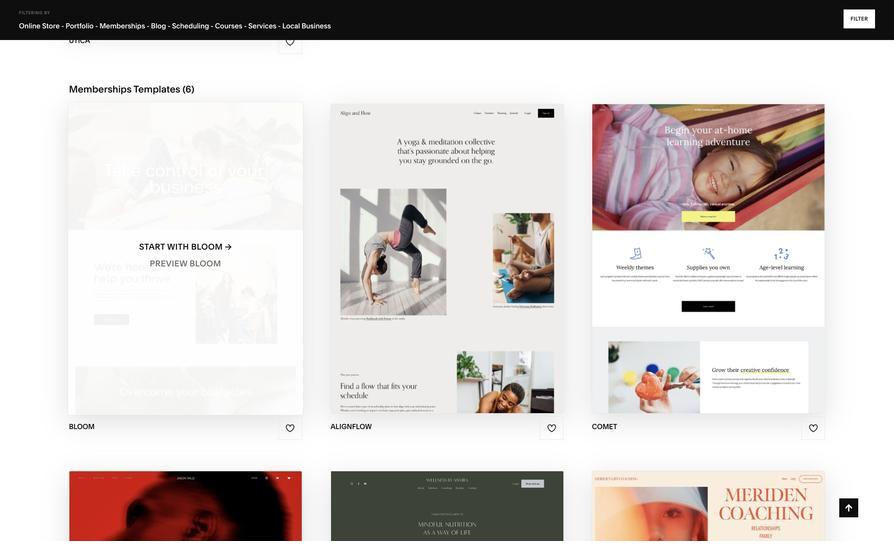 Task type: locate. For each thing, give the bounding box(es) containing it.
alignflow image
[[331, 104, 563, 414]]

3 - from the left
[[147, 22, 149, 30]]

2 horizontal spatial start
[[662, 242, 688, 252]]

1 vertical spatial alignflow
[[441, 259, 492, 269]]

preview down start with alignflow on the top of page
[[402, 259, 439, 269]]

with for bloom
[[167, 242, 189, 252]]

with up the preview comet
[[690, 242, 712, 252]]

1 horizontal spatial start
[[391, 242, 417, 252]]

start
[[139, 242, 165, 252], [391, 242, 417, 252], [662, 242, 688, 252]]

0 vertical spatial comet
[[715, 242, 746, 252]]

alignflow inside 'button'
[[443, 242, 494, 252]]

7 - from the left
[[278, 22, 281, 30]]

- right store
[[61, 22, 64, 30]]

start for preview comet
[[662, 242, 688, 252]]

4 - from the left
[[168, 22, 170, 30]]

1 with from the left
[[167, 242, 189, 252]]

-
[[61, 22, 64, 30], [95, 22, 98, 30], [147, 22, 149, 30], [168, 22, 170, 30], [211, 22, 213, 30], [244, 22, 247, 30], [278, 22, 281, 30]]

1 start from the left
[[139, 242, 165, 252]]

comet inside button
[[715, 242, 746, 252]]

add alignflow to your favorites list image
[[547, 424, 556, 434]]

preview for preview alignflow
[[402, 259, 439, 269]]

1 horizontal spatial preview
[[402, 259, 439, 269]]

start with alignflow
[[391, 242, 494, 252]]

start for preview alignflow
[[391, 242, 417, 252]]

2 start from the left
[[391, 242, 417, 252]]

preview alignflow link
[[402, 252, 492, 276]]

5 - from the left
[[211, 22, 213, 30]]

0 horizontal spatial with
[[167, 242, 189, 252]]

bloom
[[191, 242, 223, 252], [190, 259, 221, 269], [69, 423, 95, 432]]

1 vertical spatial memberships
[[69, 84, 132, 95]]

memberships
[[100, 22, 145, 30], [69, 84, 132, 95]]

1 horizontal spatial with
[[419, 242, 441, 252]]

comet
[[715, 242, 746, 252], [713, 259, 744, 269], [592, 423, 617, 432]]

- right blog at the left top
[[168, 22, 170, 30]]

add utica to your favorites list image
[[285, 37, 295, 47]]

filtering
[[19, 10, 43, 15]]

3 with from the left
[[690, 242, 712, 252]]

filtering by
[[19, 10, 50, 15]]

3 start from the left
[[662, 242, 688, 252]]

2 - from the left
[[95, 22, 98, 30]]

- left the local
[[278, 22, 281, 30]]

2 preview from the left
[[402, 259, 439, 269]]

business
[[302, 22, 331, 30]]

preview alignflow
[[402, 259, 492, 269]]

templates
[[134, 84, 180, 95]]

utica image
[[69, 0, 302, 27]]

preview down start with bloom
[[150, 259, 187, 269]]

1 vertical spatial bloom
[[190, 259, 221, 269]]

0 vertical spatial bloom
[[191, 242, 223, 252]]

back to top image
[[844, 504, 854, 513]]

2 with from the left
[[419, 242, 441, 252]]

2 horizontal spatial with
[[690, 242, 712, 252]]

0 vertical spatial memberships
[[100, 22, 145, 30]]

store
[[42, 22, 60, 30]]

)
[[191, 84, 194, 95]]

local
[[282, 22, 300, 30]]

add bloom to your favorites list image
[[285, 424, 295, 434]]

alignflow
[[443, 242, 494, 252], [441, 259, 492, 269], [330, 423, 372, 432]]

2 horizontal spatial preview
[[673, 259, 711, 269]]

preview down start with comet
[[673, 259, 711, 269]]

1 preview from the left
[[150, 259, 187, 269]]

courses
[[215, 22, 242, 30]]

2 vertical spatial bloom
[[69, 423, 95, 432]]

preview bloom
[[150, 259, 221, 269]]

jasonwild image
[[69, 472, 302, 542]]

0 horizontal spatial start
[[139, 242, 165, 252]]

- right courses
[[244, 22, 247, 30]]

start inside 'button'
[[391, 242, 417, 252]]

- left courses
[[211, 22, 213, 30]]

portfolio
[[66, 22, 94, 30]]

with up preview bloom
[[167, 242, 189, 252]]

start for preview bloom
[[139, 242, 165, 252]]

- right portfolio
[[95, 22, 98, 30]]

preview comet
[[673, 259, 744, 269]]

bloom inside button
[[191, 242, 223, 252]]

with
[[167, 242, 189, 252], [419, 242, 441, 252], [690, 242, 712, 252]]

start with comet
[[662, 242, 746, 252]]

utica
[[69, 36, 90, 45]]

- left blog at the left top
[[147, 22, 149, 30]]

with inside 'button'
[[419, 242, 441, 252]]

blog
[[151, 22, 166, 30]]

0 horizontal spatial preview
[[150, 259, 187, 269]]

with up preview alignflow
[[419, 242, 441, 252]]

services
[[248, 22, 276, 30]]

0 vertical spatial alignflow
[[443, 242, 494, 252]]

preview
[[150, 259, 187, 269], [402, 259, 439, 269], [673, 259, 711, 269]]

by
[[44, 10, 50, 15]]

3 preview from the left
[[673, 259, 711, 269]]

online
[[19, 22, 40, 30]]



Task type: describe. For each thing, give the bounding box(es) containing it.
preview for preview bloom
[[150, 259, 187, 269]]

online store - portfolio - memberships - blog - scheduling - courses - services - local business
[[19, 22, 331, 30]]

meriden image
[[592, 472, 825, 542]]

with for alignflow
[[419, 242, 441, 252]]

memberships templates ( 6 )
[[69, 84, 194, 95]]

6 - from the left
[[244, 22, 247, 30]]

myhra image
[[331, 472, 563, 542]]

add comet to your favorites list image
[[808, 424, 818, 434]]

filter button
[[844, 9, 875, 28]]

start with bloom
[[139, 242, 223, 252]]

comet image
[[592, 104, 825, 414]]

start with bloom button
[[139, 235, 232, 259]]

filter
[[851, 16, 868, 22]]

2 vertical spatial comet
[[592, 423, 617, 432]]

preview comet link
[[673, 252, 744, 276]]

2 vertical spatial alignflow
[[330, 423, 372, 432]]

start with alignflow button
[[391, 235, 503, 259]]

(
[[183, 84, 185, 95]]

preview for preview comet
[[673, 259, 711, 269]]

6
[[185, 84, 191, 95]]

with for comet
[[690, 242, 712, 252]]

preview bloom link
[[150, 252, 221, 276]]

bloom image
[[68, 103, 303, 415]]

1 - from the left
[[61, 22, 64, 30]]

scheduling
[[172, 22, 209, 30]]

1 vertical spatial comet
[[713, 259, 744, 269]]

start with comet button
[[662, 235, 755, 259]]



Task type: vqa. For each thing, say whether or not it's contained in the screenshot.
online store
no



